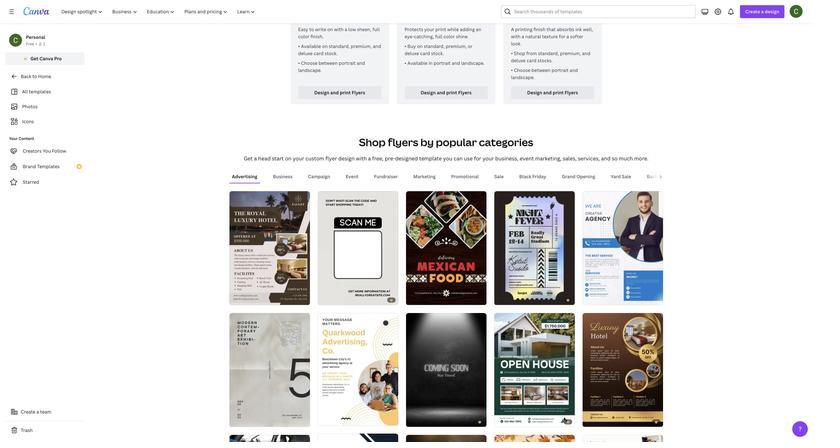 Task type: vqa. For each thing, say whether or not it's contained in the screenshot.
option
no



Task type: locate. For each thing, give the bounding box(es) containing it.
stock. inside • buy on standard, premium, or deluxe card stock.
[[431, 50, 444, 56]]

1 horizontal spatial design and print flyers link
[[405, 86, 488, 99]]

standard, down catching,
[[424, 43, 445, 49]]

2 horizontal spatial design
[[527, 90, 542, 96]]

0 vertical spatial for
[[559, 33, 565, 40]]

on
[[327, 26, 333, 32], [322, 43, 328, 49], [417, 43, 423, 49], [285, 155, 291, 162]]

flyer(s) inside uncoated 1 flyer(s) from $10.50
[[515, 17, 530, 23]]

print
[[435, 26, 446, 32], [340, 90, 351, 96], [446, 90, 457, 96], [553, 90, 564, 96]]

0 vertical spatial full
[[373, 26, 380, 32]]

white yellow and black modern minimalist advertising flyer image
[[318, 313, 398, 426]]

2 horizontal spatial card
[[527, 57, 536, 64]]

full inside protects your print while adding an eye-catching, full color shine.
[[435, 33, 442, 40]]

0 horizontal spatial stock.
[[325, 50, 338, 56]]

2 vertical spatial to
[[659, 174, 663, 180]]

standard, up stocks. on the top right of the page
[[538, 50, 559, 56]]

2 design and print flyers from the left
[[421, 90, 472, 96]]

to for business
[[659, 174, 663, 180]]

starred link
[[5, 176, 84, 189]]

1 design and print flyers from the left
[[314, 90, 365, 96]]

promotional button
[[449, 171, 481, 183]]

full up • buy on standard, premium, or deluxe card stock.
[[435, 33, 442, 40]]

card
[[314, 50, 324, 56], [420, 50, 430, 56], [527, 57, 536, 64]]

landscape. for •  available on standard, premium, and deluxe card stock.
[[298, 67, 322, 73]]

dark green modern open house real estate flyer image
[[494, 314, 575, 427]]

well,
[[583, 26, 593, 32]]

3 flyer(s) from the left
[[515, 17, 530, 23]]

1 horizontal spatial to
[[309, 26, 314, 32]]

1 up a on the top right of the page
[[511, 17, 513, 23]]

3 design from the left
[[527, 90, 542, 96]]

from left $10.00
[[425, 17, 435, 23]]

1 horizontal spatial sale
[[622, 174, 631, 180]]

1
[[298, 17, 301, 23], [405, 17, 407, 23], [511, 17, 513, 23], [43, 41, 45, 47]]

0 horizontal spatial available
[[301, 43, 321, 49]]

standard, inside • buy on standard, premium, or deluxe card stock.
[[424, 43, 445, 49]]

2 flyers from the left
[[458, 90, 472, 96]]

your left business,
[[483, 155, 494, 162]]

2 horizontal spatial with
[[511, 33, 521, 40]]

0 horizontal spatial landscape.
[[298, 67, 322, 73]]

design for 1 flyer(s) from $10.00
[[421, 90, 436, 96]]

1 horizontal spatial business
[[664, 174, 684, 180]]

full for sheen,
[[373, 26, 380, 32]]

Search search field
[[514, 6, 692, 18]]

0 vertical spatial choose
[[301, 60, 318, 66]]

available
[[301, 43, 321, 49], [407, 60, 427, 66]]

1 horizontal spatial back
[[647, 174, 658, 180]]

with
[[334, 26, 344, 32], [511, 33, 521, 40], [356, 155, 367, 162]]

get left canva
[[30, 56, 38, 62]]

sheen,
[[357, 26, 371, 32]]

available inside •  available on standard, premium, and deluxe card stock.
[[301, 43, 321, 49]]

0 horizontal spatial design
[[314, 90, 329, 96]]

black
[[519, 174, 531, 180]]

card inside •  available on standard, premium, and deluxe card stock.
[[314, 50, 324, 56]]

0 vertical spatial with
[[334, 26, 344, 32]]

designed
[[395, 155, 418, 162]]

0 vertical spatial design
[[765, 8, 779, 15]]

with left free,
[[356, 155, 367, 162]]

0 vertical spatial back
[[21, 73, 31, 80]]

1 inside uncoated 1 flyer(s) from $10.50
[[511, 17, 513, 23]]

brand templates link
[[5, 160, 84, 173]]

so
[[612, 155, 618, 162]]

0 vertical spatial to
[[309, 26, 314, 32]]

and
[[373, 43, 381, 49], [582, 50, 590, 56], [357, 60, 365, 66], [452, 60, 460, 66], [570, 67, 578, 73], [330, 90, 339, 96], [437, 90, 445, 96], [543, 90, 552, 96], [601, 155, 611, 162]]

all
[[22, 89, 28, 95]]

0 horizontal spatial design
[[338, 155, 355, 162]]

you
[[443, 155, 452, 162]]

color inside easy to write on with a low sheen, full color finish.
[[298, 33, 310, 40]]

icons link
[[9, 116, 80, 128]]

card for available
[[420, 50, 430, 56]]

flyers for 1 flyer(s) from $10.00
[[458, 90, 472, 96]]

1 horizontal spatial flyers
[[458, 90, 472, 96]]

marketing,
[[535, 155, 562, 162]]

1 for 1 flyer(s) from $9.50
[[298, 17, 301, 23]]

premium, for with
[[351, 43, 372, 49]]

2 business from the left
[[664, 174, 684, 180]]

1 color from the left
[[298, 33, 310, 40]]

deluxe down the look.
[[511, 57, 526, 64]]

3 design and print flyers from the left
[[527, 90, 578, 96]]

and inside • shop from standard, premium, and deluxe card stocks.
[[582, 50, 590, 56]]

•
[[35, 41, 37, 47], [298, 43, 300, 49], [405, 43, 406, 49], [511, 50, 513, 56], [298, 60, 300, 66], [405, 60, 406, 66], [511, 67, 513, 73]]

sale right the yard
[[622, 174, 631, 180]]

0 vertical spatial between
[[319, 60, 338, 66]]

1 horizontal spatial flyer(s)
[[408, 17, 423, 23]]

1 horizontal spatial get
[[244, 155, 253, 162]]

0 horizontal spatial choose
[[301, 60, 318, 66]]

deluxe down buy in the top of the page
[[405, 50, 419, 56]]

0 horizontal spatial portrait
[[339, 60, 356, 66]]

3 flyers from the left
[[565, 90, 578, 96]]

color
[[298, 33, 310, 40], [443, 33, 455, 40]]

2 horizontal spatial to
[[659, 174, 663, 180]]

2 horizontal spatial portrait
[[552, 67, 569, 73]]

uncoated 1 flyer(s) from $10.50
[[511, 6, 558, 23]]

flyer(s) up printing
[[515, 17, 530, 23]]

choose down the look.
[[514, 67, 530, 73]]

1 horizontal spatial deluxe
[[405, 50, 419, 56]]

color down while
[[443, 33, 455, 40]]

2 design from the left
[[421, 90, 436, 96]]

christina overa image
[[790, 5, 803, 18]]

flyer(s) up easy
[[302, 17, 317, 23]]

2 vertical spatial landscape.
[[511, 74, 535, 80]]

card left stocks. on the top right of the page
[[527, 57, 536, 64]]

0 horizontal spatial full
[[373, 26, 380, 32]]

0 horizontal spatial for
[[474, 155, 481, 162]]

flyers
[[388, 135, 418, 149]]

2 horizontal spatial design and print flyers
[[527, 90, 578, 96]]

1 horizontal spatial color
[[443, 33, 455, 40]]

black modern night fever flyer image
[[494, 192, 575, 305]]

flyers
[[352, 90, 365, 96], [458, 90, 472, 96], [565, 90, 578, 96]]

2 horizontal spatial deluxe
[[511, 57, 526, 64]]

advertising
[[232, 174, 257, 180]]

design and print flyers
[[314, 90, 365, 96], [421, 90, 472, 96], [527, 90, 578, 96]]

design for uncoated
[[527, 90, 542, 96]]

for right use
[[474, 155, 481, 162]]

to inside easy to write on with a low sheen, full color finish.
[[309, 26, 314, 32]]

deluxe down finish.
[[298, 50, 313, 56]]

stock.
[[325, 50, 338, 56], [431, 50, 444, 56]]

to inside button
[[659, 174, 663, 180]]

2 color from the left
[[443, 33, 455, 40]]

color inside protects your print while adding an eye-catching, full color shine.
[[443, 33, 455, 40]]

back inside button
[[647, 174, 658, 180]]

business left (landscape)
[[664, 174, 684, 180]]

1 stock. from the left
[[325, 50, 338, 56]]

with up the look.
[[511, 33, 521, 40]]

1 up easy
[[298, 17, 301, 23]]

None search field
[[501, 5, 696, 18]]

0 horizontal spatial design and print flyers link
[[298, 86, 381, 99]]

• choose between portrait and landscape.
[[298, 60, 365, 73], [511, 67, 578, 80]]

0 horizontal spatial design and print flyers
[[314, 90, 365, 96]]

on right write
[[327, 26, 333, 32]]

landscape.
[[461, 60, 485, 66], [298, 67, 322, 73], [511, 74, 535, 80]]

more.
[[634, 155, 649, 162]]

opening
[[577, 174, 595, 180]]

business
[[273, 174, 292, 180], [664, 174, 684, 180]]

on down finish.
[[322, 43, 328, 49]]

2 horizontal spatial flyer(s)
[[515, 17, 530, 23]]

stock. down easy to write on with a low sheen, full color finish.
[[325, 50, 338, 56]]

1 horizontal spatial landscape.
[[461, 60, 485, 66]]

1 horizontal spatial design and print flyers
[[421, 90, 472, 96]]

categories
[[479, 135, 533, 149]]

deluxe for shop
[[511, 57, 526, 64]]

business down start
[[273, 174, 292, 180]]

• inside • buy on standard, premium, or deluxe card stock.
[[405, 43, 406, 49]]

0 vertical spatial create
[[745, 8, 760, 15]]

0 horizontal spatial back
[[21, 73, 31, 80]]

back to home link
[[5, 70, 84, 83]]

1 horizontal spatial shop
[[514, 50, 525, 56]]

0 horizontal spatial standard,
[[329, 43, 350, 49]]

0 horizontal spatial deluxe
[[298, 50, 313, 56]]

to
[[309, 26, 314, 32], [32, 73, 37, 80], [659, 174, 663, 180]]

portrait right the in
[[434, 60, 451, 66]]

1 flyer(s) from the left
[[302, 17, 317, 23]]

0 horizontal spatial flyer(s)
[[302, 17, 317, 23]]

your up catching,
[[424, 26, 434, 32]]

flyers for 1 flyer(s) from $9.50
[[352, 90, 365, 96]]

1 horizontal spatial create
[[745, 8, 760, 15]]

services,
[[578, 155, 600, 162]]

1 design and print flyers link from the left
[[298, 86, 381, 99]]

your
[[424, 26, 434, 32], [293, 155, 304, 162], [483, 155, 494, 162]]

from inside • shop from standard, premium, and deluxe card stocks.
[[526, 50, 537, 56]]

stock. for in
[[431, 50, 444, 56]]

flyer(s) up protects
[[408, 17, 423, 23]]

1 horizontal spatial card
[[420, 50, 430, 56]]

premium, down the "sheen,"
[[351, 43, 372, 49]]

with inside a printing finish that absorbs ink well, with a natural texture for a softer look.
[[511, 33, 521, 40]]

yard sale button
[[608, 171, 634, 183]]

back up 'all' in the top of the page
[[21, 73, 31, 80]]

a inside create a team button
[[36, 409, 39, 415]]

portrait down • shop from standard, premium, and deluxe card stocks.
[[552, 67, 569, 73]]

1 flyers from the left
[[352, 90, 365, 96]]

standard, inside •  available on standard, premium, and deluxe card stock.
[[329, 43, 350, 49]]

brown gold modern hotel flyer image
[[582, 314, 663, 427]]

available for on
[[301, 43, 321, 49]]

1 horizontal spatial choose
[[514, 67, 530, 73]]

for
[[559, 33, 565, 40], [474, 155, 481, 162]]

1 horizontal spatial with
[[356, 155, 367, 162]]

natural
[[525, 33, 541, 40]]

card up the in
[[420, 50, 430, 56]]

0 horizontal spatial with
[[334, 26, 344, 32]]

full right the "sheen,"
[[373, 26, 380, 32]]

from up finish
[[531, 17, 542, 23]]

a inside easy to write on with a low sheen, full color finish.
[[345, 26, 347, 32]]

on right buy in the top of the page
[[417, 43, 423, 49]]

deluxe inside • shop from standard, premium, and deluxe card stocks.
[[511, 57, 526, 64]]

1 business from the left
[[273, 174, 292, 180]]

• choose between portrait and landscape. down stocks. on the top right of the page
[[511, 67, 578, 80]]

back for back to home
[[21, 73, 31, 80]]

deluxe inside • buy on standard, premium, or deluxe card stock.
[[405, 50, 419, 56]]

card inside • buy on standard, premium, or deluxe card stock.
[[420, 50, 430, 56]]

0 horizontal spatial premium,
[[351, 43, 372, 49]]

print for 1 flyer(s) from $9.50
[[340, 90, 351, 96]]

an
[[476, 26, 481, 32]]

1 up protects
[[405, 17, 407, 23]]

on inside •  available on standard, premium, and deluxe card stock.
[[322, 43, 328, 49]]

neutral minimalist hotel promotion flyers image
[[229, 192, 310, 305]]

1 horizontal spatial portrait
[[434, 60, 451, 66]]

1 vertical spatial back
[[647, 174, 658, 180]]

0 horizontal spatial shop
[[359, 135, 386, 149]]

0 horizontal spatial business
[[273, 174, 292, 180]]

design
[[314, 90, 329, 96], [421, 90, 436, 96], [527, 90, 542, 96]]

1 horizontal spatial stock.
[[431, 50, 444, 56]]

pre-
[[385, 155, 395, 162]]

0 horizontal spatial color
[[298, 33, 310, 40]]

design right flyer
[[338, 155, 355, 162]]

event button
[[343, 171, 361, 183]]

standard, down easy to write on with a low sheen, full color finish.
[[329, 43, 350, 49]]

between
[[319, 60, 338, 66], [532, 67, 551, 73]]

shop up free,
[[359, 135, 386, 149]]

flyers for uncoated
[[565, 90, 578, 96]]

1 horizontal spatial for
[[559, 33, 565, 40]]

your left custom
[[293, 155, 304, 162]]

design left christina overa icon at the right top
[[765, 8, 779, 15]]

2 horizontal spatial your
[[483, 155, 494, 162]]

create inside button
[[21, 409, 35, 415]]

•  available on standard, premium, and deluxe card stock.
[[298, 43, 381, 56]]

get for get canva pro
[[30, 56, 38, 62]]

choose down finish.
[[301, 60, 318, 66]]

in
[[429, 60, 433, 66]]

from for standard,
[[526, 50, 537, 56]]

1 horizontal spatial design
[[765, 8, 779, 15]]

1 horizontal spatial between
[[532, 67, 551, 73]]

between down stocks. on the top right of the page
[[532, 67, 551, 73]]

color down easy
[[298, 33, 310, 40]]

top level navigation element
[[57, 5, 261, 18]]

1 horizontal spatial premium,
[[446, 43, 467, 49]]

all templates
[[22, 89, 51, 95]]

between down •  available on standard, premium, and deluxe card stock.
[[319, 60, 338, 66]]

portrait down •  available on standard, premium, and deluxe card stock.
[[339, 60, 356, 66]]

from for $9.50
[[318, 17, 329, 23]]

sale down business,
[[494, 174, 504, 180]]

sale button
[[492, 171, 506, 183]]

0 vertical spatial available
[[301, 43, 321, 49]]

0 vertical spatial landscape.
[[461, 60, 485, 66]]

1 vertical spatial with
[[511, 33, 521, 40]]

to for home
[[32, 73, 37, 80]]

1 vertical spatial available
[[407, 60, 427, 66]]

to for write
[[309, 26, 314, 32]]

1 horizontal spatial available
[[407, 60, 427, 66]]

1 vertical spatial full
[[435, 33, 442, 40]]

2 horizontal spatial flyers
[[565, 90, 578, 96]]

pro
[[54, 56, 62, 62]]

shop down the look.
[[514, 50, 525, 56]]

use
[[464, 155, 473, 162]]

deluxe inside •  available on standard, premium, and deluxe card stock.
[[298, 50, 313, 56]]

create
[[745, 8, 760, 15], [21, 409, 35, 415]]

business,
[[495, 155, 518, 162]]

full inside easy to write on with a low sheen, full color finish.
[[373, 26, 380, 32]]

0 horizontal spatial sale
[[494, 174, 504, 180]]

on right start
[[285, 155, 291, 162]]

card inside • shop from standard, premium, and deluxe card stocks.
[[527, 57, 536, 64]]

1 vertical spatial design
[[338, 155, 355, 162]]

• choose between portrait and landscape. down •  available on standard, premium, and deluxe card stock.
[[298, 60, 365, 73]]

1 down personal
[[43, 41, 45, 47]]

stock. up • available in portrait and landscape.
[[431, 50, 444, 56]]

0 horizontal spatial get
[[30, 56, 38, 62]]

1 horizontal spatial standard,
[[424, 43, 445, 49]]

premium, inside • buy on standard, premium, or deluxe card stock.
[[446, 43, 467, 49]]

from down natural
[[526, 50, 537, 56]]

a printing finish that absorbs ink well, with a natural texture for a softer look.
[[511, 26, 593, 47]]

sale
[[494, 174, 504, 180], [622, 174, 631, 180]]

1 vertical spatial to
[[32, 73, 37, 80]]

yard
[[611, 174, 621, 180]]

premium, down the softer
[[560, 50, 581, 56]]

back down more.
[[647, 174, 658, 180]]

2 flyer(s) from the left
[[408, 17, 423, 23]]

1 vertical spatial create
[[21, 409, 35, 415]]

1 horizontal spatial your
[[424, 26, 434, 32]]

1 design from the left
[[314, 90, 329, 96]]

$9.50
[[330, 17, 342, 23]]

landscape. for • buy on standard, premium, or deluxe card stock.
[[461, 60, 485, 66]]

get left "head"
[[244, 155, 253, 162]]

0 vertical spatial shop
[[514, 50, 525, 56]]

0 horizontal spatial create
[[21, 409, 35, 415]]

2 horizontal spatial design and print flyers link
[[511, 86, 594, 99]]

0 horizontal spatial your
[[293, 155, 304, 162]]

content
[[19, 136, 34, 142]]

standard, for in
[[424, 43, 445, 49]]

2 design and print flyers link from the left
[[405, 86, 488, 99]]

team
[[40, 409, 51, 415]]

full
[[373, 26, 380, 32], [435, 33, 442, 40]]

stock. inside •  available on standard, premium, and deluxe card stock.
[[325, 50, 338, 56]]

for down absorbs
[[559, 33, 565, 40]]

0 horizontal spatial between
[[319, 60, 338, 66]]

premium, down shine.
[[446, 43, 467, 49]]

create inside dropdown button
[[745, 8, 760, 15]]

0 horizontal spatial to
[[32, 73, 37, 80]]

1 horizontal spatial design
[[421, 90, 436, 96]]

2 horizontal spatial premium,
[[560, 50, 581, 56]]

get a head start on your custom flyer design with a free, pre-designed template you can use for your business, event marketing, sales, services, and so much more.
[[244, 155, 649, 162]]

1 vertical spatial get
[[244, 155, 253, 162]]

1 vertical spatial for
[[474, 155, 481, 162]]

head
[[258, 155, 271, 162]]

absorbs
[[557, 26, 574, 32]]

2 horizontal spatial standard,
[[538, 50, 559, 56]]

2 stock. from the left
[[431, 50, 444, 56]]

1 vertical spatial landscape.
[[298, 67, 322, 73]]

flyer(s)
[[302, 17, 317, 23], [408, 17, 423, 23], [515, 17, 530, 23]]

2 vertical spatial with
[[356, 155, 367, 162]]

design
[[765, 8, 779, 15], [338, 155, 355, 162]]

0 horizontal spatial card
[[314, 50, 324, 56]]

0 vertical spatial get
[[30, 56, 38, 62]]

1 horizontal spatial full
[[435, 33, 442, 40]]

premium, inside •  available on standard, premium, and deluxe card stock.
[[351, 43, 372, 49]]

on inside • buy on standard, premium, or deluxe card stock.
[[417, 43, 423, 49]]

available left the in
[[407, 60, 427, 66]]

get inside "button"
[[30, 56, 38, 62]]

3 design and print flyers link from the left
[[511, 86, 594, 99]]

0 horizontal spatial flyers
[[352, 90, 365, 96]]

uncoated
[[511, 6, 539, 14]]

card down finish.
[[314, 50, 324, 56]]

from up write
[[318, 17, 329, 23]]

available down finish.
[[301, 43, 321, 49]]

sales,
[[563, 155, 577, 162]]

for inside a printing finish that absorbs ink well, with a natural texture for a softer look.
[[559, 33, 565, 40]]

can
[[454, 155, 463, 162]]

with down $9.50
[[334, 26, 344, 32]]

get canva pro button
[[5, 53, 84, 65]]



Task type: describe. For each thing, give the bounding box(es) containing it.
create for create a team
[[21, 409, 35, 415]]

portrait for catching,
[[434, 60, 451, 66]]

fundraiser
[[374, 174, 398, 180]]

• inside • shop from standard, premium, and deluxe card stocks.
[[511, 50, 513, 56]]

ink
[[576, 26, 582, 32]]

you
[[43, 148, 51, 154]]

free
[[26, 41, 34, 47]]

design and print flyers for 1 flyer(s) from $9.50
[[314, 90, 365, 96]]

trash
[[21, 428, 33, 434]]

buy
[[407, 43, 416, 49]]

a
[[511, 26, 514, 32]]

1 flyer(s) from $10.00
[[405, 17, 452, 23]]

1 vertical spatial between
[[532, 67, 551, 73]]

1 for 1 flyer(s) from $10.00
[[405, 17, 407, 23]]

premium, for adding
[[446, 43, 467, 49]]

free •
[[26, 41, 37, 47]]

create a team
[[21, 409, 51, 415]]

create for create a design
[[745, 8, 760, 15]]

blue modern business flyer portrait image
[[582, 192, 663, 305]]

on inside easy to write on with a low sheen, full color finish.
[[327, 26, 333, 32]]

creators you follow
[[23, 148, 66, 154]]

templates
[[29, 89, 51, 95]]

grand opening
[[562, 174, 595, 180]]

available for in
[[407, 60, 427, 66]]

photos link
[[9, 101, 80, 113]]

color for shine.
[[443, 33, 455, 40]]

finish
[[534, 26, 546, 32]]

texture
[[542, 33, 558, 40]]

much
[[619, 155, 633, 162]]

by
[[420, 135, 434, 149]]

eye-
[[405, 33, 414, 40]]

your
[[9, 136, 18, 142]]

from inside uncoated 1 flyer(s) from $10.50
[[531, 17, 542, 23]]

custom
[[305, 155, 324, 162]]

create a design button
[[740, 5, 785, 18]]

grand
[[562, 174, 576, 180]]

pastel brown beauty salon price list image
[[582, 436, 663, 443]]

adding
[[460, 26, 475, 32]]

• buy on standard, premium, or deluxe card stock.
[[405, 43, 473, 56]]

portrait for sheen,
[[339, 60, 356, 66]]

protects your print while adding an eye-catching, full color shine.
[[405, 26, 481, 40]]

softer
[[570, 33, 583, 40]]

grand opening button
[[559, 171, 598, 183]]

trash link
[[5, 425, 84, 438]]

home
[[38, 73, 51, 80]]

with inside easy to write on with a low sheen, full color finish.
[[334, 26, 344, 32]]

campaign button
[[305, 171, 333, 183]]

protects
[[405, 26, 423, 32]]

dark mexican food promotional flyer image
[[406, 192, 486, 305]]

flyer(s) for protects
[[408, 17, 423, 23]]

follow
[[52, 148, 66, 154]]

advertisement  (flyer) image
[[318, 434, 398, 443]]

personal
[[26, 34, 45, 40]]

print for uncoated
[[553, 90, 564, 96]]

black friday
[[519, 174, 546, 180]]

finish.
[[311, 33, 324, 40]]

shine.
[[456, 33, 469, 40]]

design and print flyers for 1 flyer(s) from $10.00
[[421, 90, 472, 96]]

back to business (landscape) button
[[644, 171, 715, 183]]

brand
[[23, 164, 36, 170]]

template
[[419, 155, 442, 162]]

back to business (landscape)
[[647, 174, 712, 180]]

brown and black autumn sale flyer portrait image
[[494, 436, 575, 443]]

shop flyers by popular categories
[[359, 135, 533, 149]]

shop inside • shop from standard, premium, and deluxe card stocks.
[[514, 50, 525, 56]]

• shop from standard, premium, and deluxe card stocks.
[[511, 50, 590, 64]]

design and print flyers for uncoated
[[527, 90, 578, 96]]

0 horizontal spatial • choose between portrait and landscape.
[[298, 60, 365, 73]]

free,
[[372, 155, 384, 162]]

• inside •  available on standard, premium, and deluxe card stock.
[[298, 43, 300, 49]]

standard, for between
[[329, 43, 350, 49]]

2 sale from the left
[[622, 174, 631, 180]]

catching,
[[414, 33, 434, 40]]

easy to write on with a low sheen, full color finish.
[[298, 26, 380, 40]]

promotional
[[451, 174, 479, 180]]

yard sale
[[611, 174, 631, 180]]

premium, inside • shop from standard, premium, and deluxe card stocks.
[[560, 50, 581, 56]]

your inside protects your print while adding an eye-catching, full color shine.
[[424, 26, 434, 32]]

1 vertical spatial shop
[[359, 135, 386, 149]]

deluxe for available
[[298, 50, 313, 56]]

brand templates
[[23, 164, 60, 170]]

event
[[346, 174, 358, 180]]

black orange bold gym and fitness promotion flyer image
[[406, 436, 486, 443]]

fundraiser button
[[371, 171, 400, 183]]

card for choose
[[314, 50, 324, 56]]

creators you follow link
[[5, 145, 84, 158]]

your content
[[9, 136, 34, 142]]

1 flyer(s) from $9.50
[[298, 17, 342, 23]]

print for 1 flyer(s) from $10.00
[[446, 90, 457, 96]]

black and white coming soon (flyer) image
[[406, 314, 486, 427]]

start
[[272, 155, 284, 162]]

beige modern trendy new exhibition of art flyer image
[[229, 314, 310, 427]]

design and print flyers link for uncoated
[[511, 86, 594, 99]]

1 sale from the left
[[494, 174, 504, 180]]

marketing
[[413, 174, 436, 180]]

write
[[315, 26, 326, 32]]

back for back to business (landscape)
[[647, 174, 658, 180]]

all templates link
[[9, 86, 80, 98]]

$10.00
[[436, 17, 452, 23]]

or
[[468, 43, 473, 49]]

color for finish.
[[298, 33, 310, 40]]

deluxe for buy
[[405, 50, 419, 56]]

business button
[[270, 171, 295, 183]]

and inside •  available on standard, premium, and deluxe card stock.
[[373, 43, 381, 49]]

• available in portrait and landscape.
[[405, 60, 485, 66]]

friday
[[532, 174, 546, 180]]

that
[[547, 26, 556, 32]]

print inside protects your print while adding an eye-catching, full color shine.
[[435, 26, 446, 32]]

get for get a head start on your custom flyer design with a free, pre-designed template you can use for your business, event marketing, sales, services, and so much more.
[[244, 155, 253, 162]]

create a team button
[[5, 406, 84, 419]]

while
[[447, 26, 459, 32]]

a inside create a design dropdown button
[[761, 8, 764, 15]]

standard, inside • shop from standard, premium, and deluxe card stocks.
[[538, 50, 559, 56]]

2 horizontal spatial landscape.
[[511, 74, 535, 80]]

1 for 1
[[43, 41, 45, 47]]

marketing button
[[411, 171, 438, 183]]

create a design
[[745, 8, 779, 15]]

$10.50
[[543, 17, 558, 23]]

stock. for between
[[325, 50, 338, 56]]

from for $10.00
[[425, 17, 435, 23]]

full for catching,
[[435, 33, 442, 40]]

beige modern qr code place promotion flyer image
[[318, 192, 398, 305]]

low
[[348, 26, 356, 32]]

get canva pro
[[30, 56, 62, 62]]

design inside dropdown button
[[765, 8, 779, 15]]

design and print flyers link for 1 flyer(s) from $9.50
[[298, 86, 381, 99]]

black friday button
[[517, 171, 549, 183]]

design and print flyers link for 1 flyer(s) from $10.00
[[405, 86, 488, 99]]

design for 1 flyer(s) from $9.50
[[314, 90, 329, 96]]

black & blue auto car detailing flyer template image
[[229, 436, 310, 443]]

templates
[[37, 164, 60, 170]]

1 horizontal spatial • choose between portrait and landscape.
[[511, 67, 578, 80]]

icons
[[22, 118, 34, 125]]

flyer(s) for easy
[[302, 17, 317, 23]]



